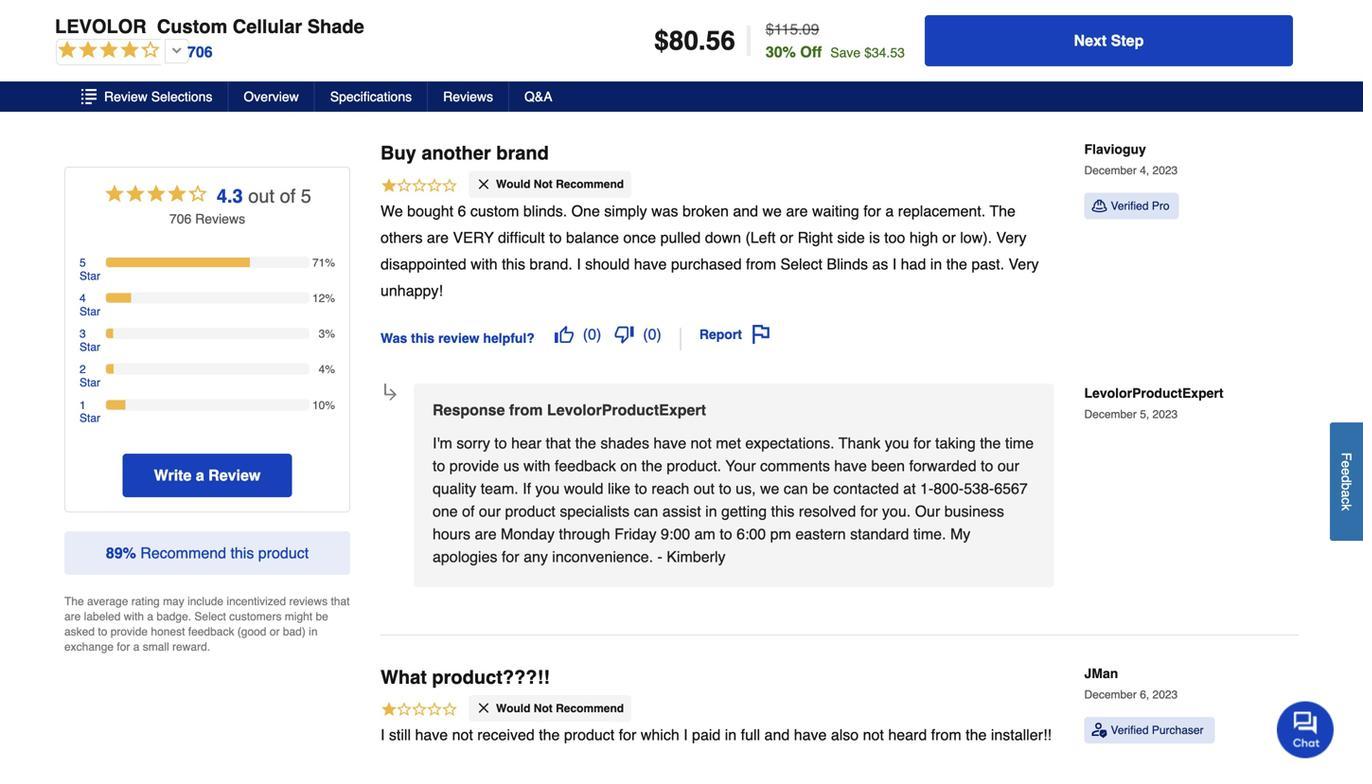 Task type: vqa. For each thing, say whether or not it's contained in the screenshot.
Smart
no



Task type: describe. For each thing, give the bounding box(es) containing it.
provide inside the average rating may include incentivized reviews that are labeled with a badge. select customers might be asked to provide honest feedback (good or bad) in exchange for a small reward.
[[111, 625, 148, 638]]

$ for 115.09
[[766, 20, 774, 38]]

full
[[741, 726, 761, 744]]

6,
[[1141, 688, 1150, 701]]

to right like
[[635, 480, 648, 497]]

800-
[[934, 480, 964, 497]]

would not recommend for what product???!!
[[496, 702, 624, 715]]

) for the thumb down image
[[657, 325, 662, 343]]

have inside "we bought 6 custom blinds.  one simply was broken and we are waiting for a replacement.  the others are very difficult to balance once pulled down (left or right side is too high or low).  very disappointed with this brand.  i should have purchased from select blinds as i had in the past. very unhappy!"
[[634, 255, 667, 273]]

had
[[901, 255, 927, 273]]

a left small
[[133, 640, 140, 653]]

be inside i'm sorry to hear that the shades have not met expectations. thank you for taking the time to provide us with feedback on the product. your comments have been forwarded to our quality team. if you would like to reach out to us, we can be contacted at 1-800-538-6567 one of our product specialists can assist in getting this resolved for you. our business hours are monday through friday 9:00 am to 6:00 pm eastern standard time. my apologies for any inconvenience. - kimberly
[[813, 480, 830, 497]]

2 horizontal spatial not
[[863, 726, 884, 744]]

product.
[[667, 457, 722, 474]]

was
[[381, 331, 408, 346]]

through
[[559, 525, 611, 543]]

the inside the average rating may include incentivized reviews that are labeled with a badge. select customers might be asked to provide honest feedback (good or bad) in exchange for a small reward.
[[64, 595, 84, 608]]

k
[[1340, 504, 1355, 511]]

the right received
[[539, 726, 560, 744]]

flavioguy
[[1085, 142, 1147, 157]]

the left the installer!! on the bottom right of page
[[966, 726, 987, 744]]

have left the also
[[794, 726, 827, 744]]

1-
[[921, 480, 934, 497]]

a up k in the bottom of the page
[[1340, 490, 1355, 497]]

0 for the thumb down image
[[648, 325, 657, 343]]

badge.
[[157, 610, 191, 623]]

538-
[[964, 480, 995, 497]]

met
[[716, 434, 741, 452]]

still
[[389, 726, 411, 744]]

not inside i'm sorry to hear that the shades have not met expectations. thank you for taking the time to provide us with feedback on the product. your comments have been forwarded to our quality team. if you would like to reach out to us, we can be contacted at 1-800-538-6567 one of our product specialists can assist in getting this resolved for you. our business hours are monday through friday 9:00 am to 6:00 pm eastern standard time. my apologies for any inconvenience. - kimberly
[[691, 434, 712, 452]]

us,
[[736, 480, 756, 497]]

d
[[1340, 475, 1355, 483]]

0 vertical spatial you
[[885, 434, 910, 452]]

the down response from levolorproductexpert
[[576, 434, 597, 452]]

hours
[[433, 525, 471, 543]]

) for thumb up icon
[[597, 325, 602, 343]]

1 vertical spatial 4.3 stars image
[[103, 182, 209, 209]]

provide inside i'm sorry to hear that the shades have not met expectations. thank you for taking the time to provide us with feedback on the product. your comments have been forwarded to our quality team. if you would like to reach out to us, we can be contacted at 1-800-538-6567 one of our product specialists can assist in getting this resolved for you. our business hours are monday through friday 9:00 am to 6:00 pm eastern standard time. my apologies for any inconvenience. - kimberly
[[450, 457, 499, 474]]

thumb up image
[[555, 325, 574, 344]]

review inside '4.3 out of 5 706 review s'
[[195, 211, 239, 226]]

1 horizontal spatial can
[[784, 480, 809, 497]]

i left paid
[[684, 726, 688, 744]]

star for 5
[[80, 269, 100, 283]]

not for what product???!!
[[534, 702, 553, 715]]

2 vertical spatial from
[[932, 726, 962, 744]]

3 star
[[80, 327, 100, 354]]

to up us at the bottom
[[495, 434, 507, 452]]

706 inside '4.3 out of 5 706 review s'
[[169, 211, 192, 226]]

b
[[1340, 483, 1355, 490]]

incentivized
[[227, 595, 286, 608]]

save
[[831, 45, 861, 60]]

( for thumb up icon
[[583, 325, 588, 343]]

blinds.
[[524, 202, 567, 220]]

specialists
[[560, 502, 630, 520]]

5 star
[[80, 256, 100, 283]]

would for another
[[496, 178, 531, 191]]

friday
[[615, 525, 657, 543]]

paid
[[692, 726, 721, 744]]

have up product.
[[654, 434, 687, 452]]

star for 3
[[80, 340, 100, 354]]

any
[[524, 548, 548, 565]]

2 e from the top
[[1340, 468, 1355, 475]]

jman december 6, 2023
[[1085, 666, 1178, 701]]

flag image
[[752, 325, 771, 344]]

specifications button
[[315, 81, 428, 112]]

verified for what product???!!
[[1111, 723, 1149, 737]]

2023 for buy another brand
[[1153, 164, 1178, 177]]

december for buy another brand
[[1085, 164, 1137, 177]]

product???!!
[[432, 666, 550, 688]]

2023 for what product???!!
[[1153, 688, 1178, 701]]

q&a
[[525, 89, 553, 104]]

not for buy another brand
[[534, 178, 553, 191]]

(good
[[238, 625, 267, 638]]

i right brand.
[[577, 255, 581, 273]]

1 vertical spatial our
[[479, 502, 501, 520]]

4.3 out of 5 706 review s
[[169, 185, 312, 226]]

this inside "we bought 6 custom blinds.  one simply was broken and we are waiting for a replacement.  the others are very difficult to balance once pulled down (left or right side is too high or low).  very disappointed with this brand.  i should have purchased from select blinds as i had in the past. very unhappy!"
[[502, 255, 526, 273]]

1 horizontal spatial and
[[765, 726, 790, 744]]

overview
[[244, 89, 299, 104]]

custom cellular shade
[[157, 16, 364, 37]]

the right on
[[642, 457, 663, 474]]

feedback for the
[[555, 457, 616, 474]]

this inside i'm sorry to hear that the shades have not met expectations. thank you for taking the time to provide us with feedback on the product. your comments have been forwarded to our quality team. if you would like to reach out to us, we can be contacted at 1-800-538-6567 one of our product specialists can assist in getting this resolved for you. our business hours are monday through friday 9:00 am to 6:00 pm eastern standard time. my apologies for any inconvenience. - kimberly
[[771, 502, 795, 520]]

too
[[885, 229, 906, 246]]

sorry
[[457, 434, 490, 452]]

115.09
[[774, 20, 820, 38]]

blinds
[[827, 255, 868, 273]]

the left time
[[980, 434, 1002, 452]]

honest
[[151, 625, 185, 638]]

out inside i'm sorry to hear that the shades have not met expectations. thank you for taking the time to provide us with feedback on the product. your comments have been forwarded to our quality team. if you would like to reach out to us, we can be contacted at 1-800-538-6567 one of our product specialists can assist in getting this resolved for you. our business hours are monday through friday 9:00 am to 6:00 pm eastern standard time. my apologies for any inconvenience. - kimberly
[[694, 480, 715, 497]]

review selections
[[104, 89, 213, 104]]

one
[[572, 202, 600, 220]]

2 star
[[80, 363, 100, 389]]

0 for thumb up icon
[[588, 325, 597, 343]]

a inside "we bought 6 custom blinds.  one simply was broken and we are waiting for a replacement.  the others are very difficult to balance once pulled down (left or right side is too high or low).  very disappointed with this brand.  i should have purchased from select blinds as i had in the past. very unhappy!"
[[886, 202, 894, 220]]

1 horizontal spatial or
[[780, 229, 794, 246]]

89 % recommend this product
[[106, 544, 309, 562]]

purchased
[[671, 255, 742, 273]]

my
[[951, 525, 971, 543]]

recommend for buy another brand
[[556, 178, 624, 191]]

a down rating
[[147, 610, 153, 623]]

we inside "we bought 6 custom blinds.  one simply was broken and we are waiting for a replacement.  the others are very difficult to balance once pulled down (left or right side is too high or low).  very disappointed with this brand.  i should have purchased from select blinds as i had in the past. very unhappy!"
[[763, 202, 782, 220]]

to right am
[[720, 525, 733, 543]]

to inside the average rating may include incentivized reviews that are labeled with a badge. select customers might be asked to provide honest feedback (good or bad) in exchange for a small reward.
[[98, 625, 107, 638]]

in inside the average rating may include incentivized reviews that are labeled with a badge. select customers might be asked to provide honest feedback (good or bad) in exchange for a small reward.
[[309, 625, 318, 638]]

a right write
[[196, 466, 204, 484]]

reviews
[[289, 595, 328, 608]]

in left the full
[[725, 726, 737, 744]]

verified pro
[[1111, 200, 1170, 213]]

0 horizontal spatial you
[[536, 480, 560, 497]]

for down contacted
[[861, 502, 878, 520]]

product inside i'm sorry to hear that the shades have not met expectations. thank you for taking the time to provide us with feedback on the product. your comments have been forwarded to our quality team. if you would like to reach out to us, we can be contacted at 1-800-538-6567 one of our product specialists can assist in getting this resolved for you. our business hours are monday through friday 9:00 am to 6:00 pm eastern standard time. my apologies for any inconvenience. - kimberly
[[505, 502, 556, 520]]

time.
[[914, 525, 947, 543]]

6567
[[995, 480, 1028, 497]]

1 vertical spatial very
[[1009, 255, 1039, 273]]

we inside i'm sorry to hear that the shades have not met expectations. thank you for taking the time to provide us with feedback on the product. your comments have been forwarded to our quality team. if you would like to reach out to us, we can be contacted at 1-800-538-6567 one of our product specialists can assist in getting this resolved for you. our business hours are monday through friday 9:00 am to 6:00 pm eastern standard time. my apologies for any inconvenience. - kimberly
[[760, 480, 780, 497]]

4%
[[319, 363, 335, 376]]

the inside "we bought 6 custom blinds.  one simply was broken and we are waiting for a replacement.  the others are very difficult to balance once pulled down (left or right side is too high or low).  very disappointed with this brand.  i should have purchased from select blinds as i had in the past. very unhappy!"
[[990, 202, 1016, 220]]

selections
[[151, 89, 213, 104]]

q&a button
[[510, 81, 568, 112]]

star for 1
[[80, 412, 100, 425]]

would not recommend for buy another brand
[[496, 178, 624, 191]]

9:00
[[661, 525, 691, 543]]

quality
[[433, 480, 477, 497]]

with inside i'm sorry to hear that the shades have not met expectations. thank you for taking the time to provide us with feedback on the product. your comments have been forwarded to our quality team. if you would like to reach out to us, we can be contacted at 1-800-538-6567 one of our product specialists can assist in getting this resolved for you. our business hours are monday through friday 9:00 am to 6:00 pm eastern standard time. my apologies for any inconvenience. - kimberly
[[524, 457, 551, 474]]

close image
[[476, 176, 492, 192]]

thumb down image
[[615, 325, 634, 344]]

34.53
[[872, 45, 905, 60]]

next step
[[1075, 32, 1144, 49]]

december inside levolorproductexpert december 5, 2023
[[1085, 408, 1137, 421]]

$ 115.09 30 % off save $ 34.53
[[766, 20, 905, 61]]

very
[[453, 229, 494, 246]]

in inside "we bought 6 custom blinds.  one simply was broken and we are waiting for a replacement.  the others are very difficult to balance once pulled down (left or right side is too high or low).  very disappointed with this brand.  i should have purchased from select blinds as i had in the past. very unhappy!"
[[931, 255, 943, 273]]

0 horizontal spatial %
[[123, 544, 136, 562]]

1 e from the top
[[1340, 460, 1355, 468]]

write a review button
[[123, 454, 292, 497]]

with inside "we bought 6 custom blinds.  one simply was broken and we are waiting for a replacement.  the others are very difficult to balance once pulled down (left or right side is too high or low).  very disappointed with this brand.  i should have purchased from select blinds as i had in the past. very unhappy!"
[[471, 255, 498, 273]]

shades
[[601, 434, 650, 452]]

balance
[[566, 229, 619, 246]]

received
[[478, 726, 535, 744]]

706 inside 4.3 stars 'image'
[[188, 43, 213, 61]]

to down i'm
[[433, 457, 445, 474]]

for left any
[[502, 548, 520, 565]]

of inside i'm sorry to hear that the shades have not met expectations. thank you for taking the time to provide us with feedback on the product. your comments have been forwarded to our quality team. if you would like to reach out to us, we can be contacted at 1-800-538-6567 one of our product specialists can assist in getting this resolved for you. our business hours are monday through friday 9:00 am to 6:00 pm eastern standard time. my apologies for any inconvenience. - kimberly
[[462, 502, 475, 520]]

once
[[624, 229, 656, 246]]

2023 inside levolorproductexpert december 5, 2023
[[1153, 408, 1178, 421]]

from inside "we bought 6 custom blinds.  one simply was broken and we are waiting for a replacement.  the others are very difficult to balance once pulled down (left or right side is too high or low).  very disappointed with this brand.  i should have purchased from select blinds as i had in the past. very unhappy!"
[[746, 255, 777, 273]]

3%
[[319, 327, 335, 341]]

3
[[80, 327, 86, 341]]

disappointed
[[381, 255, 467, 273]]

your
[[726, 457, 756, 474]]

inconvenience.
[[552, 548, 654, 565]]

bought
[[407, 202, 454, 220]]

next
[[1075, 32, 1107, 49]]

80.56
[[669, 26, 736, 56]]

1 vertical spatial recommend
[[140, 544, 226, 562]]

cellular
[[233, 16, 302, 37]]

0 vertical spatial very
[[997, 229, 1027, 246]]

we
[[381, 202, 403, 220]]

high
[[910, 229, 939, 246]]

resolved
[[799, 502, 857, 520]]

to left us,
[[719, 480, 732, 497]]

4 star
[[80, 292, 100, 318]]

what
[[381, 666, 427, 688]]

our
[[915, 502, 941, 520]]

2 horizontal spatial or
[[943, 229, 956, 246]]

verified purchaser icon image
[[1092, 723, 1108, 738]]

have right still
[[415, 726, 448, 744]]

buy another brand
[[381, 142, 549, 164]]

1 vertical spatial product
[[258, 544, 309, 562]]

0 horizontal spatial from
[[509, 401, 543, 418]]

taking
[[936, 434, 976, 452]]

also
[[831, 726, 859, 744]]

off
[[801, 43, 822, 61]]



Task type: locate. For each thing, give the bounding box(es) containing it.
1 horizontal spatial $
[[766, 20, 774, 38]]

overview button
[[229, 81, 315, 112]]

review right list view icon
[[104, 89, 148, 104]]

1 verified from the top
[[1111, 200, 1149, 213]]

provide up small
[[111, 625, 148, 638]]

out inside '4.3 out of 5 706 review s'
[[248, 185, 275, 207]]

reach
[[652, 480, 690, 497]]

3 star from the top
[[80, 340, 100, 354]]

0 vertical spatial 1 star image
[[381, 176, 458, 195]]

2 0 from the left
[[648, 325, 657, 343]]

0 vertical spatial of
[[280, 185, 296, 207]]

buy
[[381, 142, 417, 164]]

( 0 ) for thumb up icon
[[583, 325, 602, 343]]

is
[[870, 229, 881, 246]]

1 vertical spatial can
[[634, 502, 659, 520]]

( 0 ) for the thumb down image
[[643, 325, 662, 343]]

0 horizontal spatial not
[[452, 726, 473, 744]]

0 horizontal spatial levolorproductexpert
[[547, 401, 706, 418]]

4.3
[[217, 185, 243, 207]]

customers
[[229, 610, 282, 623]]

are up asked
[[64, 610, 81, 623]]

to inside "we bought 6 custom blinds.  one simply was broken and we are waiting for a replacement.  the others are very difficult to balance once pulled down (left or right side is too high or low).  very disappointed with this brand.  i should have purchased from select blinds as i had in the past. very unhappy!"
[[549, 229, 562, 246]]

provide down the sorry
[[450, 457, 499, 474]]

( 0 ) right the thumb down image
[[643, 325, 662, 343]]

71%
[[313, 256, 335, 269]]

1 horizontal spatial feedback
[[555, 457, 616, 474]]

3 december from the top
[[1085, 688, 1137, 701]]

0 vertical spatial provide
[[450, 457, 499, 474]]

1 december from the top
[[1085, 164, 1137, 177]]

for left small
[[117, 640, 130, 653]]

0 vertical spatial we
[[763, 202, 782, 220]]

this right was
[[411, 331, 435, 346]]

0 vertical spatial 5
[[301, 185, 312, 207]]

1 vertical spatial would
[[496, 702, 531, 715]]

you up been
[[885, 434, 910, 452]]

1 vertical spatial that
[[331, 595, 350, 608]]

in up am
[[706, 502, 718, 520]]

be inside the average rating may include incentivized reviews that are labeled with a badge. select customers might be asked to provide honest feedback (good or bad) in exchange for a small reward.
[[316, 610, 328, 623]]

1 vertical spatial %
[[123, 544, 136, 562]]

was
[[652, 202, 679, 220]]

levolorproductexpert december 5, 2023
[[1085, 385, 1224, 421]]

side
[[838, 229, 865, 246]]

of
[[280, 185, 296, 207], [462, 502, 475, 520]]

review right write
[[209, 466, 261, 484]]

feedback inside the average rating may include incentivized reviews that are labeled with a badge. select customers might be asked to provide honest feedback (good or bad) in exchange for a small reward.
[[188, 625, 234, 638]]

4.3 stars image
[[55, 38, 214, 66], [103, 182, 209, 209]]

the left past.
[[947, 255, 968, 273]]

2 would from the top
[[496, 702, 531, 715]]

december
[[1085, 164, 1137, 177], [1085, 408, 1137, 421], [1085, 688, 1137, 701]]

assist
[[663, 502, 702, 520]]

would
[[564, 480, 604, 497]]

5,
[[1141, 408, 1150, 421]]

pro
[[1153, 200, 1170, 213]]

1 vertical spatial select
[[195, 610, 226, 623]]

5 inside the 5 star
[[80, 256, 86, 269]]

levolorproductexpert up shades
[[547, 401, 706, 418]]

1 vertical spatial 5
[[80, 256, 86, 269]]

december inside flavioguy december 4, 2023
[[1085, 164, 1137, 177]]

1 vertical spatial would not recommend
[[496, 702, 624, 715]]

1 star image for buy
[[381, 176, 458, 195]]

with inside the average rating may include incentivized reviews that are labeled with a badge. select customers might be asked to provide honest feedback (good or bad) in exchange for a small reward.
[[124, 610, 144, 623]]

from down (left
[[746, 255, 777, 273]]

as
[[873, 255, 889, 273]]

feedback up would on the left bottom of page
[[555, 457, 616, 474]]

report button
[[693, 318, 778, 350]]

1 vertical spatial verified
[[1111, 723, 1149, 737]]

out down product.
[[694, 480, 715, 497]]

-
[[658, 548, 663, 565]]

5 star from the top
[[80, 412, 100, 425]]

select down right
[[781, 255, 823, 273]]

e up d
[[1340, 460, 1355, 468]]

star up 1 at left
[[80, 376, 100, 389]]

are inside i'm sorry to hear that the shades have not met expectations. thank you for taking the time to provide us with feedback on the product. your comments have been forwarded to our quality team. if you would like to reach out to us, we can be contacted at 1-800-538-6567 one of our product specialists can assist in getting this resolved for you. our business hours are monday through friday 9:00 am to 6:00 pm eastern standard time. my apologies for any inconvenience. - kimberly
[[475, 525, 497, 543]]

1 vertical spatial levolorproductexpert
[[547, 401, 706, 418]]

0 vertical spatial not
[[534, 178, 553, 191]]

a up too
[[886, 202, 894, 220]]

1 0 from the left
[[588, 325, 597, 343]]

1 vertical spatial of
[[462, 502, 475, 520]]

our down team.
[[479, 502, 501, 520]]

0 vertical spatial 706
[[188, 43, 213, 61]]

from up hear
[[509, 401, 543, 418]]

e up b
[[1340, 468, 1355, 475]]

0 vertical spatial our
[[998, 457, 1020, 474]]

0
[[588, 325, 597, 343], [648, 325, 657, 343]]

i left still
[[381, 726, 385, 744]]

0 vertical spatial product
[[505, 502, 556, 520]]

i
[[577, 255, 581, 273], [893, 255, 897, 273], [381, 726, 385, 744], [684, 726, 688, 744]]

reviews button
[[428, 81, 510, 112]]

you
[[885, 434, 910, 452], [536, 480, 560, 497]]

706 left s
[[169, 211, 192, 226]]

2 vertical spatial 2023
[[1153, 688, 1178, 701]]

others
[[381, 229, 423, 246]]

expectations.
[[746, 434, 835, 452]]

like
[[608, 480, 631, 497]]

0 vertical spatial that
[[546, 434, 571, 452]]

0 vertical spatial 2023
[[1153, 164, 1178, 177]]

list view image
[[81, 89, 97, 104]]

of right the one
[[462, 502, 475, 520]]

this up incentivized
[[231, 544, 254, 562]]

unhappy!
[[381, 282, 443, 299]]

select inside the average rating may include incentivized reviews that are labeled with a badge. select customers might be asked to provide honest feedback (good or bad) in exchange for a small reward.
[[195, 610, 226, 623]]

0 horizontal spatial the
[[64, 595, 84, 608]]

2 star from the top
[[80, 305, 100, 318]]

feedback for incentivized
[[188, 625, 234, 638]]

12%
[[313, 292, 335, 305]]

( right the thumb down image
[[643, 325, 648, 343]]

1 horizontal spatial not
[[691, 434, 712, 452]]

levolorproductexpert up 5,
[[1085, 385, 1224, 400]]

0 vertical spatial %
[[783, 43, 796, 61]]

to down labeled in the bottom of the page
[[98, 625, 107, 638]]

business
[[945, 502, 1005, 520]]

2 vertical spatial december
[[1085, 688, 1137, 701]]

0 horizontal spatial can
[[634, 502, 659, 520]]

difficult
[[498, 229, 545, 246]]

1 horizontal spatial levolorproductexpert
[[1085, 385, 1224, 400]]

1 horizontal spatial ( 0 )
[[643, 325, 662, 343]]

kimberly
[[667, 548, 726, 565]]

f e e d b a c k button
[[1331, 422, 1364, 541]]

1 horizontal spatial select
[[781, 255, 823, 273]]

to up 538-
[[981, 457, 994, 474]]

1 2023 from the top
[[1153, 164, 1178, 177]]

1 vertical spatial 1 star image
[[381, 700, 458, 719]]

jman
[[1085, 666, 1119, 681]]

2023 right 6,
[[1153, 688, 1178, 701]]

i still have not received the product for which i paid in full and have also not heard from the installer!!
[[381, 726, 1052, 744]]

replacement.
[[898, 202, 986, 220]]

of inside '4.3 out of 5 706 review s'
[[280, 185, 296, 207]]

0 vertical spatial and
[[733, 202, 759, 220]]

0 vertical spatial would
[[496, 178, 531, 191]]

are down bought
[[427, 229, 449, 246]]

1 would from the top
[[496, 178, 531, 191]]

product up the monday
[[505, 502, 556, 520]]

2 horizontal spatial $
[[865, 45, 872, 60]]

star for 4
[[80, 305, 100, 318]]

the inside "we bought 6 custom blinds.  one simply was broken and we are waiting for a replacement.  the others are very difficult to balance once pulled down (left or right side is too high or low).  very disappointed with this brand.  i should have purchased from select blinds as i had in the past. very unhappy!"
[[947, 255, 968, 273]]

apologies
[[433, 548, 498, 565]]

1 horizontal spatial provide
[[450, 457, 499, 474]]

for up forwarded
[[914, 434, 932, 452]]

0 vertical spatial can
[[784, 480, 809, 497]]

2023 inside flavioguy december 4, 2023
[[1153, 164, 1178, 177]]

feedback inside i'm sorry to hear that the shades have not met expectations. thank you for taking the time to provide us with feedback on the product. your comments have been forwarded to our quality team. if you would like to reach out to us, we can be contacted at 1-800-538-6567 one of our product specialists can assist in getting this resolved for you. our business hours are monday through friday 9:00 am to 6:00 pm eastern standard time. my apologies for any inconvenience. - kimberly
[[555, 457, 616, 474]]

1
[[80, 399, 86, 412]]

1 horizontal spatial you
[[885, 434, 910, 452]]

0 vertical spatial review
[[104, 89, 148, 104]]

and inside "we bought 6 custom blinds.  one simply was broken and we are waiting for a replacement.  the others are very difficult to balance once pulled down (left or right side is too high or low).  very disappointed with this brand.  i should have purchased from select blinds as i had in the past. very unhappy!"
[[733, 202, 759, 220]]

$ for 80.56
[[655, 26, 669, 56]]

1 vertical spatial with
[[524, 457, 551, 474]]

% inside $ 115.09 30 % off save $ 34.53
[[783, 43, 796, 61]]

0 horizontal spatial 0
[[588, 325, 597, 343]]

2 horizontal spatial from
[[932, 726, 962, 744]]

( for the thumb down image
[[643, 325, 648, 343]]

in right had
[[931, 255, 943, 273]]

0 horizontal spatial product
[[258, 544, 309, 562]]

5 right the 4.3
[[301, 185, 312, 207]]

not up product.
[[691, 434, 712, 452]]

for left the which
[[619, 726, 637, 744]]

can up friday
[[634, 502, 659, 520]]

select inside "we bought 6 custom blinds.  one simply was broken and we are waiting for a replacement.  the others are very difficult to balance once pulled down (left or right side is too high or low).  very disappointed with this brand.  i should have purchased from select blinds as i had in the past. very unhappy!"
[[781, 255, 823, 273]]

out right the 4.3
[[248, 185, 275, 207]]

simply
[[605, 202, 647, 220]]

write a review
[[154, 466, 261, 484]]

have down the thank
[[835, 457, 868, 474]]

0 horizontal spatial and
[[733, 202, 759, 220]]

verified pro icon image
[[1092, 199, 1108, 214]]

2 verified from the top
[[1111, 723, 1149, 737]]

and right the full
[[765, 726, 790, 744]]

4,
[[1141, 164, 1150, 177]]

include
[[188, 595, 224, 608]]

1 star image up still
[[381, 700, 458, 719]]

on
[[621, 457, 638, 474]]

hear
[[512, 434, 542, 452]]

would up received
[[496, 702, 531, 715]]

0 vertical spatial would not recommend
[[496, 178, 624, 191]]

( right thumb up icon
[[583, 325, 588, 343]]

2 vertical spatial product
[[564, 726, 615, 744]]

0 vertical spatial levolorproductexpert
[[1085, 385, 1224, 400]]

1 star image
[[381, 176, 458, 195], [381, 700, 458, 719]]

706 down custom on the top of page
[[188, 43, 213, 61]]

1 ( from the left
[[583, 325, 588, 343]]

be down reviews
[[316, 610, 328, 623]]

would not recommend up received
[[496, 702, 624, 715]]

s
[[239, 211, 245, 226]]

very right low).
[[997, 229, 1027, 246]]

1 horizontal spatial with
[[471, 255, 498, 273]]

specifications
[[330, 89, 412, 104]]

broken
[[683, 202, 729, 220]]

not right the also
[[863, 726, 884, 744]]

with up if
[[524, 457, 551, 474]]

5 up 4
[[80, 256, 86, 269]]

the up asked
[[64, 595, 84, 608]]

labeled
[[84, 610, 121, 623]]

1 star image up bought
[[381, 176, 458, 195]]

0 horizontal spatial that
[[331, 595, 350, 608]]

0 horizontal spatial or
[[270, 625, 280, 638]]

2 ( from the left
[[643, 325, 648, 343]]

2 would not recommend from the top
[[496, 702, 624, 715]]

%
[[783, 43, 796, 61], [123, 544, 136, 562]]

that right reviews
[[331, 595, 350, 608]]

i right "as"
[[893, 255, 897, 273]]

low).
[[961, 229, 993, 246]]

1 ) from the left
[[597, 325, 602, 343]]

5 inside '4.3 out of 5 706 review s'
[[301, 185, 312, 207]]

not left received
[[452, 726, 473, 744]]

0 vertical spatial 4.3 stars image
[[55, 38, 214, 66]]

are up apologies
[[475, 525, 497, 543]]

2 vertical spatial recommend
[[556, 702, 624, 715]]

1 vertical spatial december
[[1085, 408, 1137, 421]]

0 vertical spatial the
[[990, 202, 1016, 220]]

2 2023 from the top
[[1153, 408, 1178, 421]]

very right past.
[[1009, 255, 1039, 273]]

brand
[[497, 142, 549, 164]]

pulled
[[661, 229, 701, 246]]

verified purchaser
[[1111, 723, 1204, 737]]

0 horizontal spatial be
[[316, 610, 328, 623]]

0 horizontal spatial 5
[[80, 256, 86, 269]]

1 horizontal spatial out
[[694, 480, 715, 497]]

4 star from the top
[[80, 376, 100, 389]]

or right high
[[943, 229, 956, 246]]

1 vertical spatial 2023
[[1153, 408, 1178, 421]]

2023 right 4,
[[1153, 164, 1178, 177]]

december down flavioguy
[[1085, 164, 1137, 177]]

1 horizontal spatial 0
[[648, 325, 657, 343]]

2023 inside jman december 6, 2023
[[1153, 688, 1178, 701]]

that inside i'm sorry to hear that the shades have not met expectations. thank you for taking the time to provide us with feedback on the product. your comments have been forwarded to our quality team. if you would like to reach out to us, we can be contacted at 1-800-538-6567 one of our product specialists can assist in getting this resolved for you. our business hours are monday through friday 9:00 am to 6:00 pm eastern standard time. my apologies for any inconvenience. - kimberly
[[546, 434, 571, 452]]

in right bad)
[[309, 625, 318, 638]]

close image
[[476, 700, 492, 716]]

levolor
[[55, 16, 146, 37]]

star for 2
[[80, 376, 100, 389]]

1 vertical spatial out
[[694, 480, 715, 497]]

a
[[886, 202, 894, 220], [196, 466, 204, 484], [1340, 490, 1355, 497], [147, 610, 153, 623], [133, 640, 140, 653]]

december inside jman december 6, 2023
[[1085, 688, 1137, 701]]

0 horizontal spatial $
[[655, 26, 669, 56]]

2023 right 5,
[[1153, 408, 1178, 421]]

% up rating
[[123, 544, 136, 562]]

0 horizontal spatial )
[[597, 325, 602, 343]]

product left the which
[[564, 726, 615, 744]]

or left bad)
[[270, 625, 280, 638]]

1 horizontal spatial (
[[643, 325, 648, 343]]

review
[[104, 89, 148, 104], [195, 211, 239, 226], [209, 466, 261, 484]]

us
[[504, 457, 520, 474]]

time
[[1006, 434, 1034, 452]]

1 vertical spatial the
[[64, 595, 84, 608]]

may
[[163, 595, 184, 608]]

1 vertical spatial and
[[765, 726, 790, 744]]

are up right
[[786, 202, 808, 220]]

(
[[583, 325, 588, 343], [643, 325, 648, 343]]

2 ( 0 ) from the left
[[643, 325, 662, 343]]

4.3 stars image containing 706
[[55, 38, 214, 66]]

4.3 stars image left the 4.3
[[103, 182, 209, 209]]

the up low).
[[990, 202, 1016, 220]]

1 vertical spatial we
[[760, 480, 780, 497]]

verified for buy another brand
[[1111, 200, 1149, 213]]

in
[[931, 255, 943, 273], [706, 502, 718, 520], [309, 625, 318, 638], [725, 726, 737, 744]]

1 star from the top
[[80, 269, 100, 283]]

product up reviews
[[258, 544, 309, 562]]

our
[[998, 457, 1020, 474], [479, 502, 501, 520]]

waiting
[[813, 202, 860, 220]]

we bought 6 custom blinds.  one simply was broken and we are waiting for a replacement.  the others are very difficult to balance once pulled down (left or right side is too high or low).  very disappointed with this brand.  i should have purchased from select blinds as i had in the past. very unhappy!
[[381, 202, 1039, 299]]

1 horizontal spatial be
[[813, 480, 830, 497]]

are inside the average rating may include incentivized reviews that are labeled with a badge. select customers might be asked to provide honest feedback (good or bad) in exchange for a small reward.
[[64, 610, 81, 623]]

would for product???!!
[[496, 702, 531, 715]]

0 horizontal spatial out
[[248, 185, 275, 207]]

1 would not recommend from the top
[[496, 178, 624, 191]]

0 horizontal spatial with
[[124, 610, 144, 623]]

2 horizontal spatial with
[[524, 457, 551, 474]]

0 vertical spatial be
[[813, 480, 830, 497]]

5
[[301, 185, 312, 207], [80, 256, 86, 269]]

we right us,
[[760, 480, 780, 497]]

$ 80.56
[[655, 26, 736, 56]]

not
[[534, 178, 553, 191], [534, 702, 553, 715]]

1 horizontal spatial the
[[990, 202, 1016, 220]]

review
[[438, 331, 480, 346]]

select down include
[[195, 610, 226, 623]]

2 not from the top
[[534, 702, 553, 715]]

1 vertical spatial review
[[195, 211, 239, 226]]

review selections button
[[66, 81, 229, 112]]

or inside the average rating may include incentivized reviews that are labeled with a badge. select customers might be asked to provide honest feedback (good or bad) in exchange for a small reward.
[[270, 625, 280, 638]]

another
[[422, 142, 491, 164]]

0 vertical spatial feedback
[[555, 457, 616, 474]]

0 horizontal spatial select
[[195, 610, 226, 623]]

2 vertical spatial review
[[209, 466, 261, 484]]

1 not from the top
[[534, 178, 553, 191]]

chat invite button image
[[1278, 700, 1335, 758]]

0 horizontal spatial (
[[583, 325, 588, 343]]

in inside i'm sorry to hear that the shades have not met expectations. thank you for taking the time to provide us with feedback on the product. your comments have been forwarded to our quality team. if you would like to reach out to us, we can be contacted at 1-800-538-6567 one of our product specialists can assist in getting this resolved for you. our business hours are monday through friday 9:00 am to 6:00 pm eastern standard time. my apologies for any inconvenience. - kimberly
[[706, 502, 718, 520]]

1 horizontal spatial that
[[546, 434, 571, 452]]

provide
[[450, 457, 499, 474], [111, 625, 148, 638]]

0 right thumb up icon
[[588, 325, 597, 343]]

for inside "we bought 6 custom blinds.  one simply was broken and we are waiting for a replacement.  the others are very difficult to balance once pulled down (left or right side is too high or low).  very disappointed with this brand.  i should have purchased from select blinds as i had in the past. very unhappy!"
[[864, 202, 882, 220]]

2 december from the top
[[1085, 408, 1137, 421]]

0 horizontal spatial ( 0 )
[[583, 325, 602, 343]]

1 vertical spatial you
[[536, 480, 560, 497]]

be up resolved
[[813, 480, 830, 497]]

from right heard
[[932, 726, 962, 744]]

this down 'difficult'
[[502, 255, 526, 273]]

1 star
[[80, 399, 100, 425]]

1 vertical spatial not
[[534, 702, 553, 715]]

reviews
[[443, 89, 493, 104]]

getting
[[722, 502, 767, 520]]

star up 4
[[80, 269, 100, 283]]

arrow right image
[[382, 385, 400, 404]]

1 star image for what
[[381, 700, 458, 719]]

should
[[585, 255, 630, 273]]

2 vertical spatial with
[[124, 610, 144, 623]]

3 2023 from the top
[[1153, 688, 1178, 701]]

2 ) from the left
[[657, 325, 662, 343]]

6
[[458, 202, 466, 220]]

not
[[691, 434, 712, 452], [452, 726, 473, 744], [863, 726, 884, 744]]

or right (left
[[780, 229, 794, 246]]

with down rating
[[124, 610, 144, 623]]

1 ( 0 ) from the left
[[583, 325, 602, 343]]

2 1 star image from the top
[[381, 700, 458, 719]]

that inside the average rating may include incentivized reviews that are labeled with a badge. select customers might be asked to provide honest feedback (good or bad) in exchange for a small reward.
[[331, 595, 350, 608]]

star down 2 star
[[80, 412, 100, 425]]

0 right the thumb down image
[[648, 325, 657, 343]]

0 horizontal spatial of
[[280, 185, 296, 207]]

0 vertical spatial december
[[1085, 164, 1137, 177]]

for inside the average rating may include incentivized reviews that are labeled with a badge. select customers might be asked to provide honest feedback (good or bad) in exchange for a small reward.
[[117, 640, 130, 653]]

december for what product???!!
[[1085, 688, 1137, 701]]

not up blinds.
[[534, 178, 553, 191]]

1 horizontal spatial )
[[657, 325, 662, 343]]

1 1 star image from the top
[[381, 176, 458, 195]]

1 horizontal spatial %
[[783, 43, 796, 61]]

or
[[780, 229, 794, 246], [943, 229, 956, 246], [270, 625, 280, 638]]

product
[[505, 502, 556, 520], [258, 544, 309, 562], [564, 726, 615, 744]]

0 vertical spatial out
[[248, 185, 275, 207]]

recommend for what product???!!
[[556, 702, 624, 715]]

we up (left
[[763, 202, 782, 220]]

this up pm
[[771, 502, 795, 520]]



